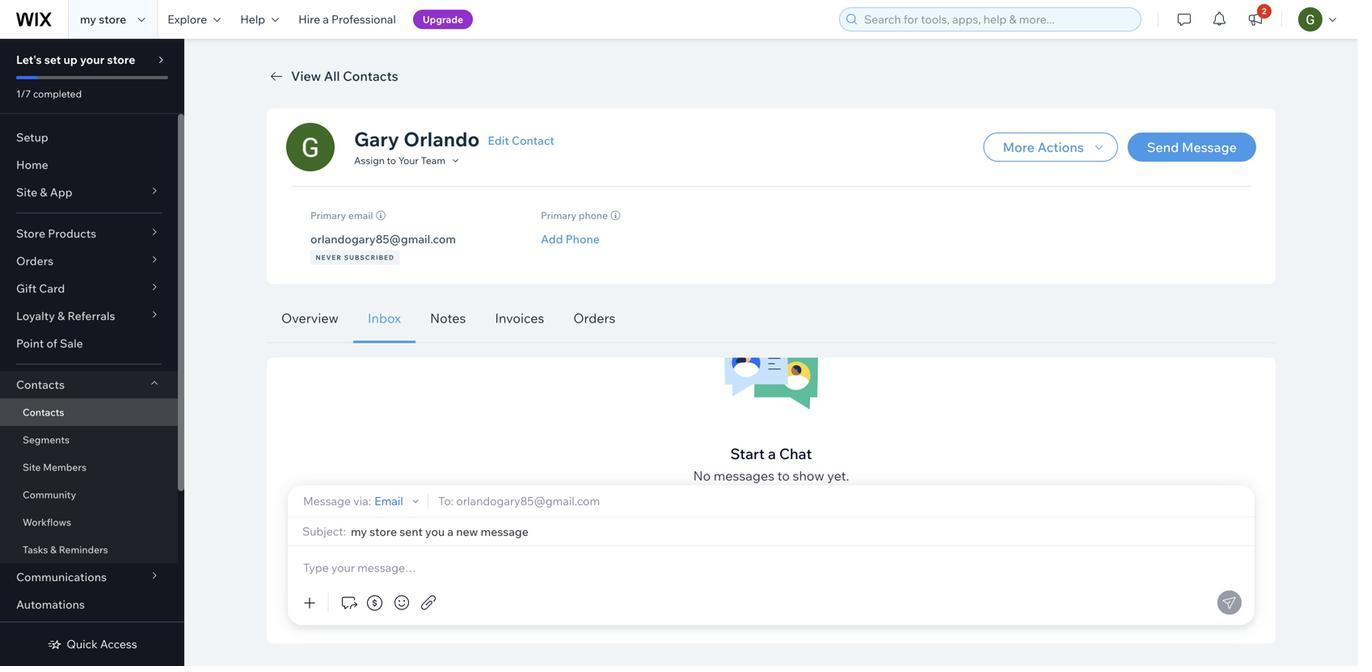Task type: vqa. For each thing, say whether or not it's contained in the screenshot.
alert
no



Task type: locate. For each thing, give the bounding box(es) containing it.
&
[[40, 185, 47, 199], [58, 309, 65, 323], [50, 544, 57, 556]]

0 horizontal spatial orders
[[16, 254, 54, 268]]

a inside start a chat no messages to show yet.
[[768, 445, 777, 463]]

messages
[[714, 468, 775, 484]]

contacts button
[[0, 371, 178, 399]]

loyalty
[[16, 309, 55, 323]]

a
[[323, 12, 329, 26], [768, 445, 777, 463]]

view all contacts button
[[267, 66, 399, 86]]

site
[[16, 185, 37, 199], [23, 461, 41, 474]]

0 vertical spatial orlandogary85@gmail.com
[[311, 232, 456, 246]]

to left show at the right of page
[[778, 468, 790, 484]]

emojis image
[[392, 593, 412, 613]]

home
[[16, 158, 48, 172]]

1/7 completed
[[16, 88, 82, 100]]

1 vertical spatial contacts
[[16, 378, 65, 392]]

0 horizontal spatial to
[[387, 154, 396, 167]]

1 vertical spatial to
[[778, 468, 790, 484]]

tasks & reminders
[[23, 544, 108, 556]]

0 vertical spatial orders
[[16, 254, 54, 268]]

site down the home
[[16, 185, 37, 199]]

store right your
[[107, 53, 135, 67]]

contacts for contacts popup button
[[16, 378, 65, 392]]

to left your
[[387, 154, 396, 167]]

contacts for 'contacts' link
[[23, 406, 64, 419]]

your
[[399, 154, 419, 167]]

send message
[[1148, 139, 1238, 155]]

contacts
[[343, 68, 399, 84], [16, 378, 65, 392], [23, 406, 64, 419]]

phone
[[579, 210, 608, 222]]

& inside loyalty & referrals dropdown button
[[58, 309, 65, 323]]

& right tasks
[[50, 544, 57, 556]]

1 horizontal spatial orders
[[574, 310, 616, 326]]

site inside dropdown button
[[16, 185, 37, 199]]

gary orlando edit contact
[[354, 127, 555, 151]]

1 primary from the left
[[311, 210, 346, 222]]

orlandogary85@gmail.com
[[311, 232, 456, 246], [456, 494, 600, 508]]

0 vertical spatial message
[[1183, 139, 1238, 155]]

view
[[291, 68, 321, 84]]

start
[[731, 445, 765, 463]]

to
[[387, 154, 396, 167], [778, 468, 790, 484]]

1 vertical spatial orders
[[574, 310, 616, 326]]

loyalty & referrals button
[[0, 303, 178, 330]]

0 vertical spatial contacts
[[343, 68, 399, 84]]

0 horizontal spatial primary
[[311, 210, 346, 222]]

1 horizontal spatial primary
[[541, 210, 577, 222]]

show
[[793, 468, 825, 484]]

explore
[[168, 12, 207, 26]]

edit
[[488, 133, 509, 148]]

& for tasks
[[50, 544, 57, 556]]

None field
[[351, 525, 1242, 539]]

more actions button
[[984, 133, 1119, 162]]

1 horizontal spatial &
[[50, 544, 57, 556]]

message via:
[[303, 494, 371, 508]]

files image
[[419, 593, 438, 613]]

primary up add
[[541, 210, 577, 222]]

orders right invoices
[[574, 310, 616, 326]]

0 horizontal spatial orlandogary85@gmail.com
[[311, 232, 456, 246]]

2 vertical spatial contacts
[[23, 406, 64, 419]]

my
[[80, 12, 96, 26]]

1 vertical spatial &
[[58, 309, 65, 323]]

via:
[[354, 494, 371, 508]]

site members
[[23, 461, 87, 474]]

contacts down point of sale at bottom
[[16, 378, 65, 392]]

1 horizontal spatial a
[[768, 445, 777, 463]]

0 vertical spatial a
[[323, 12, 329, 26]]

email button
[[375, 494, 423, 509]]

communications
[[16, 570, 107, 584]]

sale
[[60, 336, 83, 351]]

contacts inside button
[[343, 68, 399, 84]]

0 horizontal spatial a
[[323, 12, 329, 26]]

2 horizontal spatial &
[[58, 309, 65, 323]]

community
[[23, 489, 76, 501]]

primary for primary email
[[311, 210, 346, 222]]

1/7
[[16, 88, 31, 100]]

1 vertical spatial message
[[303, 494, 351, 508]]

automations link
[[0, 591, 178, 619]]

1 horizontal spatial to
[[778, 468, 790, 484]]

segments
[[23, 434, 70, 446]]

sidebar element
[[0, 39, 184, 667]]

phone
[[566, 232, 600, 246]]

1 vertical spatial a
[[768, 445, 777, 463]]

site for site & app
[[16, 185, 37, 199]]

tasks & reminders link
[[0, 536, 178, 564]]

a left chat
[[768, 445, 777, 463]]

primary email
[[311, 210, 373, 222]]

a right 'hire'
[[323, 12, 329, 26]]

2 vertical spatial &
[[50, 544, 57, 556]]

notes
[[430, 310, 466, 326]]

card
[[39, 281, 65, 296]]

a for professional
[[323, 12, 329, 26]]

orders down 'store'
[[16, 254, 54, 268]]

members
[[43, 461, 87, 474]]

contacts right all
[[343, 68, 399, 84]]

setup
[[16, 130, 48, 144]]

more
[[1003, 139, 1035, 155]]

2 primary from the left
[[541, 210, 577, 222]]

message up subject:
[[303, 494, 351, 508]]

products
[[48, 226, 96, 241]]

edit contact button
[[488, 133, 555, 148]]

1 horizontal spatial orlandogary85@gmail.com
[[456, 494, 600, 508]]

contacts inside popup button
[[16, 378, 65, 392]]

team
[[421, 154, 446, 167]]

0 vertical spatial site
[[16, 185, 37, 199]]

to: orlandogary85@gmail.com
[[438, 494, 600, 508]]

no
[[694, 468, 711, 484]]

gary
[[354, 127, 399, 151]]

store right my
[[99, 12, 126, 26]]

orlandogary85@gmail.com never subscribed
[[311, 232, 456, 262]]

0 vertical spatial &
[[40, 185, 47, 199]]

1 horizontal spatial message
[[1183, 139, 1238, 155]]

0 horizontal spatial message
[[303, 494, 351, 508]]

automations
[[16, 598, 85, 612]]

& left the app at the left of the page
[[40, 185, 47, 199]]

0 vertical spatial to
[[387, 154, 396, 167]]

tasks
[[23, 544, 48, 556]]

up
[[63, 53, 78, 67]]

& right loyalty
[[58, 309, 65, 323]]

invoices
[[495, 310, 545, 326]]

& inside "tasks & reminders" link
[[50, 544, 57, 556]]

message
[[1183, 139, 1238, 155], [303, 494, 351, 508]]

primary left email
[[311, 210, 346, 222]]

contacts up the 'segments'
[[23, 406, 64, 419]]

orders inside orders popup button
[[16, 254, 54, 268]]

your
[[80, 53, 105, 67]]

store products button
[[0, 220, 178, 248]]

gift
[[16, 281, 37, 296]]

message right send
[[1183, 139, 1238, 155]]

store
[[99, 12, 126, 26], [107, 53, 135, 67]]

Search for tools, apps, help & more... field
[[860, 8, 1136, 31]]

site down the 'segments'
[[23, 461, 41, 474]]

& for loyalty
[[58, 309, 65, 323]]

email
[[349, 210, 373, 222]]

1 vertical spatial site
[[23, 461, 41, 474]]

primary
[[311, 210, 346, 222], [541, 210, 577, 222]]

& inside site & app dropdown button
[[40, 185, 47, 199]]

all
[[324, 68, 340, 84]]

0 horizontal spatial &
[[40, 185, 47, 199]]

1 vertical spatial store
[[107, 53, 135, 67]]



Task type: describe. For each thing, give the bounding box(es) containing it.
contacts link
[[0, 399, 178, 426]]

community link
[[0, 481, 178, 509]]

2
[[1263, 6, 1267, 16]]

assign
[[354, 154, 385, 167]]

hire
[[299, 12, 320, 26]]

completed
[[33, 88, 82, 100]]

Type your message. Hit enter to submit. text field
[[301, 559, 1242, 577]]

loyalty & referrals
[[16, 309, 115, 323]]

to:
[[438, 494, 454, 508]]

add phone
[[541, 232, 600, 246]]

help button
[[231, 0, 289, 39]]

overview
[[281, 310, 339, 326]]

2 button
[[1238, 0, 1274, 39]]

communications button
[[0, 564, 178, 591]]

reminders
[[59, 544, 108, 556]]

yet.
[[828, 468, 850, 484]]

site for site members
[[23, 461, 41, 474]]

let's set up your store
[[16, 53, 135, 67]]

saved replies image
[[339, 593, 358, 613]]

access
[[100, 637, 137, 652]]

more actions
[[1003, 139, 1085, 155]]

assign to your team button
[[354, 153, 463, 168]]

to inside start a chat no messages to show yet.
[[778, 468, 790, 484]]

professional
[[332, 12, 396, 26]]

gift card
[[16, 281, 65, 296]]

store products
[[16, 226, 96, 241]]

message inside "send message" button
[[1183, 139, 1238, 155]]

view all contacts
[[291, 68, 399, 84]]

add
[[541, 232, 563, 246]]

a for chat
[[768, 445, 777, 463]]

1 vertical spatial orlandogary85@gmail.com
[[456, 494, 600, 508]]

primary phone
[[541, 210, 608, 222]]

start a chat no messages to show yet.
[[694, 445, 850, 484]]

gary orlando image
[[286, 123, 335, 171]]

my store
[[80, 12, 126, 26]]

hire a professional
[[299, 12, 396, 26]]

to inside button
[[387, 154, 396, 167]]

send message button
[[1128, 133, 1257, 162]]

setup link
[[0, 124, 178, 151]]

actions
[[1038, 139, 1085, 155]]

hire a professional link
[[289, 0, 406, 39]]

let's
[[16, 53, 42, 67]]

orlando
[[404, 127, 480, 151]]

subject:
[[303, 525, 346, 539]]

assign to your team
[[354, 154, 446, 167]]

point of sale
[[16, 336, 83, 351]]

never
[[316, 254, 342, 262]]

quick
[[67, 637, 98, 652]]

workflows link
[[0, 509, 178, 536]]

& for site
[[40, 185, 47, 199]]

primary for primary phone
[[541, 210, 577, 222]]

upgrade button
[[413, 10, 473, 29]]

gift card button
[[0, 275, 178, 303]]

site & app
[[16, 185, 72, 199]]

point of sale link
[[0, 330, 178, 358]]

of
[[46, 336, 57, 351]]

quick access
[[67, 637, 137, 652]]

referrals
[[68, 309, 115, 323]]

contact
[[512, 133, 555, 148]]

app
[[50, 185, 72, 199]]

store inside sidebar element
[[107, 53, 135, 67]]

help
[[240, 12, 265, 26]]

orders button
[[0, 248, 178, 275]]

chat
[[780, 445, 813, 463]]

store
[[16, 226, 45, 241]]

add phone button
[[541, 232, 600, 247]]

subscribed
[[344, 254, 395, 262]]

email
[[375, 494, 403, 508]]

send
[[1148, 139, 1180, 155]]

home link
[[0, 151, 178, 179]]

site & app button
[[0, 179, 178, 206]]

inbox
[[368, 310, 401, 326]]

upgrade
[[423, 13, 464, 25]]

0 vertical spatial store
[[99, 12, 126, 26]]



